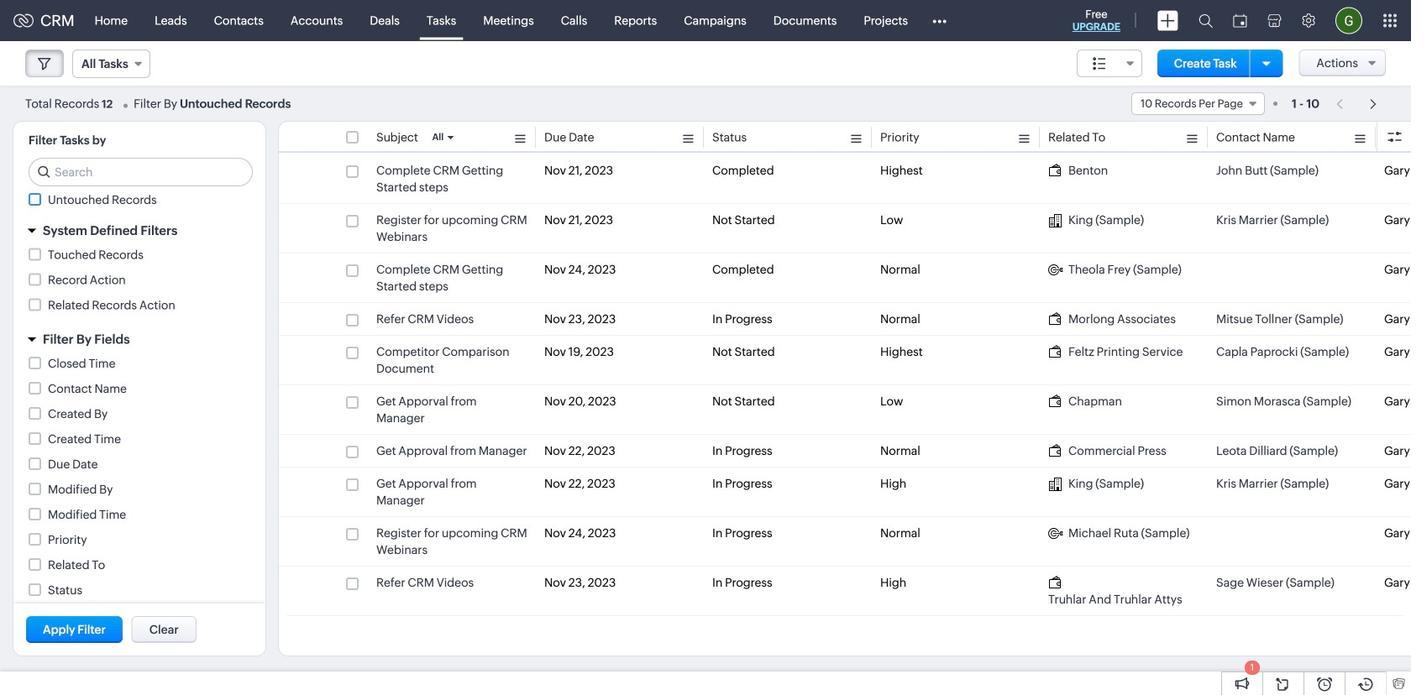 Task type: vqa. For each thing, say whether or not it's contained in the screenshot.
Projects
no



Task type: describe. For each thing, give the bounding box(es) containing it.
size image
[[1093, 56, 1107, 71]]

create menu image
[[1158, 11, 1179, 31]]

profile image
[[1336, 7, 1363, 34]]

none field size
[[1077, 50, 1143, 77]]

search element
[[1189, 0, 1224, 41]]

Other Modules field
[[922, 7, 958, 34]]



Task type: locate. For each thing, give the bounding box(es) containing it.
search image
[[1199, 13, 1214, 28]]

None field
[[72, 50, 150, 78], [1077, 50, 1143, 77], [1132, 92, 1266, 115], [72, 50, 150, 78], [1132, 92, 1266, 115]]

profile element
[[1326, 0, 1373, 41]]

logo image
[[13, 14, 34, 27]]

calendar image
[[1234, 14, 1248, 27]]

Search text field
[[29, 159, 252, 186]]

row group
[[279, 155, 1412, 617]]

create menu element
[[1148, 0, 1189, 41]]



